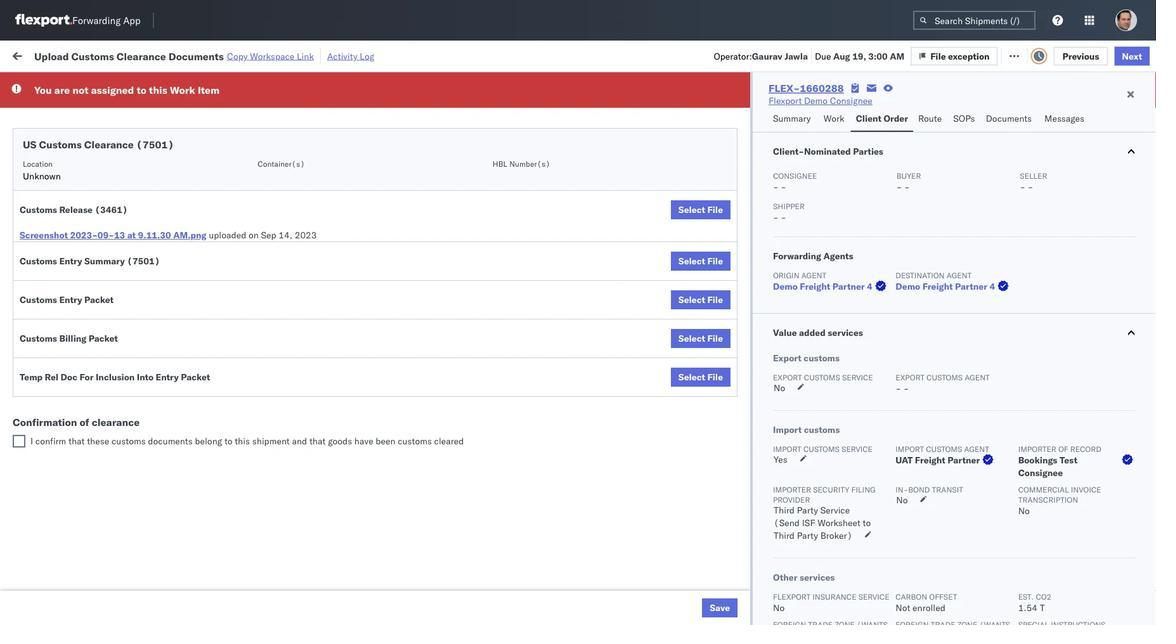 Task type: describe. For each thing, give the bounding box(es) containing it.
upload customs clearance documents copy workspace link
[[34, 50, 314, 62]]

1988285
[[735, 99, 773, 110]]

products, for nyku9743990
[[582, 99, 621, 110]]

2 appointment from the top
[[104, 154, 156, 165]]

schedule for second schedule pickup from los angeles, ca link from the top of the page
[[29, 371, 67, 382]]

filtered
[[13, 78, 44, 89]]

est, up 3:00 pm est, feb 20, 2023
[[244, 154, 263, 166]]

agent up uat freight partner
[[964, 444, 990, 454]]

numbers for mbl/mawb numbers
[[919, 104, 951, 113]]

los for schedule pickup from los angeles, ca link corresponding to third schedule pickup from los angeles, ca button from the bottom of the page
[[120, 399, 134, 410]]

2023 down snoozed : no
[[300, 99, 322, 110]]

id
[[703, 104, 711, 113]]

2023-
[[70, 230, 98, 241]]

1 segu6076363 from the top
[[790, 573, 852, 584]]

2 vertical spatial international
[[618, 545, 669, 556]]

2 flex-2001714 from the top
[[707, 154, 773, 166]]

3 1911466 from the top
[[735, 461, 773, 473]]

products, for segu6076363
[[582, 573, 621, 584]]

numbers for container numbers
[[790, 109, 821, 118]]

feb up 3:00 pm est, feb 20, 2023
[[265, 154, 281, 166]]

t
[[1040, 603, 1045, 614]]

0 horizontal spatial to
[[137, 84, 146, 96]]

log
[[360, 50, 374, 62]]

file for customs billing packet
[[708, 333, 723, 344]]

0 horizontal spatial at
[[127, 230, 136, 241]]

1 1911408 from the top
[[735, 266, 773, 277]]

am for 2:59 am est, feb 28, 2023
[[228, 378, 242, 389]]

messages button
[[1040, 107, 1092, 132]]

1 bicu1234565, demu1232567 from the top
[[790, 405, 919, 416]]

digital
[[703, 127, 729, 138]]

1 flex-2097290 from the top
[[707, 517, 773, 528]]

item
[[198, 84, 220, 96]]

export customs
[[773, 353, 840, 364]]

am for 2:59 am est, feb 17, 2023
[[228, 99, 242, 110]]

consignee inside button
[[559, 104, 595, 113]]

service for - -
[[842, 373, 873, 382]]

0 horizontal spatial summary
[[84, 256, 125, 267]]

filing
[[852, 485, 876, 494]]

appointment for 10:30 pm est, feb 21, 2023
[[104, 238, 156, 249]]

0 vertical spatial on
[[316, 49, 326, 60]]

documents
[[148, 436, 193, 447]]

est, up 12:00 pm est, feb 25, 2023
[[245, 322, 264, 333]]

clearance for us customs clearance (7501)
[[84, 138, 134, 151]]

delivery inside 'link'
[[94, 349, 127, 360]]

select file for temp rel doc for inclusion into entry packet
[[679, 372, 723, 383]]

forwarding app link
[[15, 14, 141, 27]]

customs up the confirm delivery
[[20, 294, 57, 305]]

otter products, llc for segu6076363
[[559, 573, 639, 584]]

1 honeywell - test account from the left
[[476, 238, 580, 249]]

2 schedule delivery appointment button from the top
[[29, 153, 156, 167]]

2 segu6076363 from the top
[[790, 601, 852, 612]]

resize handle column header for deadline
[[326, 98, 341, 625]]

3:00 for bookings test consignee
[[206, 322, 226, 333]]

co2
[[1036, 592, 1052, 602]]

2 3:30 pm est, feb 17, 2023 from the top
[[206, 154, 321, 166]]

customs right 'been'
[[398, 436, 432, 447]]

customs entry packet
[[20, 294, 114, 305]]

2 karl from the top
[[559, 545, 575, 556]]

sep
[[261, 230, 276, 241]]

air for 3:00 pm est, feb 20, 2023
[[392, 182, 404, 193]]

mar for 3,
[[266, 434, 283, 445]]

importer for importer security filing provider
[[773, 485, 811, 494]]

2 1911408 from the top
[[735, 322, 773, 333]]

1 flex-2060357 from the top
[[707, 573, 773, 584]]

services inside button
[[828, 327, 863, 338]]

importer for importer of record
[[1019, 444, 1057, 454]]

import for import customs
[[773, 424, 802, 435]]

pm for upload proof of delivery
[[233, 350, 247, 361]]

schedule pickup from los angeles, ca for schedule pickup from los angeles, ca link corresponding to 2nd schedule pickup from los angeles, ca button from the bottom of the page
[[29, 427, 171, 450]]

0 vertical spatial 3:00
[[869, 50, 888, 61]]

1 3:30 from the top
[[206, 127, 226, 138]]

2023 up 3:00 pm est, feb 20, 2023
[[299, 154, 321, 166]]

17, for air
[[283, 127, 297, 138]]

25, for 3:00 am est, feb 25, 2023
[[284, 322, 297, 333]]

schedule for 1st schedule pickup from los angeles, ca button from the bottom of the page's schedule pickup from los angeles, ca link
[[29, 566, 67, 577]]

copy workspace link button
[[227, 50, 314, 62]]

confirm pickup from los angeles, ca link for flex-1977428
[[29, 293, 180, 305]]

no right snoozed at the left top
[[297, 79, 308, 88]]

pickup for schedule pickup from los angeles, ca link corresponding to 2nd schedule pickup from los angeles, ca button from the bottom of the page
[[69, 427, 96, 438]]

2 flxt00001977428a from the top
[[873, 294, 960, 305]]

batch
[[1086, 49, 1111, 60]]

no down in-
[[897, 495, 908, 506]]

2023 right 4,
[[295, 573, 317, 584]]

demo freight partner 4 for destination
[[896, 281, 995, 292]]

of for us
[[80, 416, 89, 429]]

security
[[813, 485, 850, 494]]

save
[[710, 603, 730, 614]]

2 1911466 from the top
[[735, 434, 773, 445]]

deadline button
[[200, 101, 328, 114]]

187
[[297, 49, 313, 60]]

proof
[[60, 349, 82, 360]]

uploaded
[[209, 230, 246, 241]]

20,
[[283, 182, 297, 193]]

service for party
[[821, 505, 850, 516]]

air for 3:30 pm est, feb 17, 2023
[[392, 127, 404, 138]]

0 horizontal spatial on
[[249, 230, 259, 241]]

appointment for 2:59 am est, feb 17, 2023
[[104, 98, 156, 109]]

pickup for second schedule pickup from los angeles, ca link from the top of the page
[[69, 371, 96, 382]]

clearance for upload customs clearance documents
[[98, 175, 139, 186]]

los for confirm pickup from los angeles, ca "link" associated with flex-1977428
[[114, 293, 129, 304]]

mbl/mawb numbers
[[873, 104, 951, 113]]

snoozed : no
[[262, 79, 308, 88]]

demo123
[[873, 266, 916, 277]]

3 -- from the top
[[873, 489, 884, 500]]

los for schedule pickup from los angeles, ca link corresponding to 2nd schedule pickup from los angeles, ca button from the bottom of the page
[[120, 427, 134, 438]]

4 for destination agent
[[990, 281, 995, 292]]

service for uat freight partner
[[842, 444, 873, 454]]

freight for destination
[[923, 281, 953, 292]]

3 resize handle column header from the left
[[371, 98, 386, 625]]

2 schedule pickup from los angeles, ca button from the top
[[29, 398, 182, 425]]

1 2060357 from the top
[[735, 573, 773, 584]]

12:00 pm est, feb 25, 2023
[[206, 350, 326, 361]]

ocean fcl for 2:59 am est, mar 3, 2023
[[392, 434, 437, 445]]

commercial
[[1019, 485, 1069, 494]]

2 c/o from the top
[[688, 545, 703, 556]]

2 2097290 from the top
[[735, 545, 773, 556]]

2 party from the top
[[797, 530, 818, 541]]

deadline
[[206, 104, 239, 113]]

1 flex-2001714 from the top
[[707, 127, 773, 138]]

i confirm that these customs documents belong to this shipment and that goods have been customs cleared
[[30, 436, 464, 447]]

Search Work text field
[[730, 45, 869, 64]]

4 schedule pickup from los angeles, ca button from the top
[[29, 566, 182, 592]]

for
[[121, 79, 131, 88]]

1 party from the top
[[797, 505, 818, 516]]

187 on track
[[297, 49, 349, 60]]

us
[[23, 138, 36, 151]]

number(s)
[[509, 159, 550, 168]]

clearance
[[92, 416, 140, 429]]

mar for 4,
[[266, 573, 283, 584]]

2 honeywell - test account from the left
[[559, 238, 663, 249]]

i
[[30, 436, 33, 447]]

1 vertical spatial services
[[800, 572, 835, 583]]

my
[[13, 46, 33, 63]]

upload customs clearance documents button
[[29, 175, 182, 201]]

route button
[[913, 107, 948, 132]]

(3461)
[[95, 204, 128, 215]]

2 vertical spatial entry
[[156, 372, 179, 383]]

2 horizontal spatial bookings
[[1019, 455, 1058, 466]]

western
[[668, 127, 701, 138]]

select file button for temp rel doc for inclusion into entry packet
[[671, 368, 731, 387]]

messages
[[1045, 113, 1085, 124]]

est.
[[1019, 592, 1034, 602]]

schedule delivery appointment for 2:59 am est, feb 17, 2023
[[29, 98, 156, 109]]

schedule for schedule delivery appointment link associated with 10:30 pm est, feb 21, 2023
[[29, 238, 67, 249]]

2:59 for 2:59 am est, feb 28, 2023
[[206, 378, 226, 389]]

blocked,
[[155, 79, 187, 88]]

schedule delivery appointment for 10:30 pm est, feb 21, 2023
[[29, 238, 156, 249]]

1 1911466 from the top
[[735, 406, 773, 417]]

pickup for schedule pickup from los angeles international airport link
[[69, 120, 96, 131]]

to inside third party service (send isf worksheet to third party broker)
[[863, 518, 871, 529]]

2 schedule delivery appointment link from the top
[[29, 153, 156, 166]]

resize handle column header for container numbers
[[851, 98, 867, 625]]

work inside button
[[824, 113, 845, 124]]

2 that from the left
[[310, 436, 326, 447]]

pickup for schedule pickup from los angeles, ca link corresponding to third schedule pickup from los angeles, ca button from the bottom of the page
[[69, 399, 96, 410]]

schedule for schedule pickup from los angeles, ca link related to 4th schedule pickup from los angeles, ca button from the bottom
[[29, 203, 67, 214]]

2 mawb1234 from the top
[[873, 154, 923, 166]]

est, left 14,
[[249, 238, 268, 249]]

0 vertical spatial at
[[257, 49, 265, 60]]

schedule delivery appointment link for 10:30 pm est, feb 21, 2023
[[29, 237, 156, 250]]

integration for 3:30 pm est, feb 17, 2023
[[559, 127, 603, 138]]

shipment
[[252, 436, 290, 447]]

am right 19,
[[890, 50, 905, 61]]

rel
[[45, 372, 58, 383]]

order
[[884, 113, 908, 124]]

1 bicu1234565, from the top
[[790, 405, 852, 416]]

1 flex-1911408 from the top
[[707, 266, 773, 277]]

resize handle column header for flex id
[[768, 98, 783, 625]]

1 3:30 pm est, feb 17, 2023 from the top
[[206, 127, 321, 138]]

2 bicu1234565, demu1232567 from the top
[[790, 433, 919, 444]]

container numbers
[[790, 99, 824, 118]]

2 b.v from the top
[[671, 545, 685, 556]]

2023 right 28,
[[300, 378, 322, 389]]

2 third from the top
[[774, 530, 795, 541]]

1 that from the left
[[68, 436, 85, 447]]

11 resize handle column header from the left
[[1134, 98, 1149, 625]]

customs for export customs service
[[804, 373, 840, 382]]

3 flex-1911466 from the top
[[707, 461, 773, 473]]

ocean lcl for 2:59 am est, feb 17, 2023
[[392, 99, 436, 110]]

10 resize handle column header from the left
[[1095, 98, 1110, 625]]

1 vertical spatial to
[[224, 436, 233, 447]]

2023 down '3:00 am est, feb 25, 2023'
[[304, 350, 326, 361]]

demo freight partner 4 for origin
[[773, 281, 873, 292]]

14,
[[279, 230, 292, 241]]

select for customs entry summary (7501)
[[679, 256, 705, 267]]

customs up screenshot
[[20, 204, 57, 215]]

2023 right 3,
[[295, 434, 317, 445]]

4 1911466 from the top
[[735, 489, 773, 500]]

2 vertical spatial packet
[[181, 372, 210, 383]]

filtered by:
[[13, 78, 58, 89]]

location
[[23, 159, 53, 168]]

delivery down us customs clearance (7501)
[[69, 154, 102, 165]]

have
[[355, 436, 373, 447]]

partner down import customs agent
[[948, 455, 980, 466]]

test
[[1033, 461, 1049, 473]]

1 horizontal spatial bookings
[[559, 322, 596, 333]]

2 -- from the top
[[873, 406, 884, 417]]

operator: gaurav jawla
[[714, 50, 808, 61]]

assignment
[[1098, 461, 1144, 473]]

1 third from the top
[[774, 505, 795, 516]]

2 flex-2097290 from the top
[[707, 545, 773, 556]]

schedule pickup from los angeles international airport
[[29, 120, 168, 143]]

in
[[189, 79, 196, 88]]

0 vertical spatial upload
[[34, 50, 69, 62]]

feb for upload customs clearance documents link
[[265, 182, 281, 193]]

work inside 'button'
[[138, 49, 160, 60]]

screenshot 2023-09-13 at 9.11.30 am.png link
[[20, 229, 207, 242]]

upload customs clearance documents
[[29, 175, 139, 199]]

agent inside export customs agent - -
[[965, 373, 990, 382]]

customs for export customs agent - -
[[927, 373, 963, 382]]

next button
[[1115, 46, 1150, 65]]

customs down screenshot
[[20, 256, 57, 267]]

sops
[[954, 113, 975, 124]]

07492792403
[[873, 517, 934, 528]]

2:59 for 2:59 am est, mar 4, 2023
[[206, 573, 226, 584]]

1 flxt00001977428a from the top
[[873, 238, 960, 249]]

(10)
[[206, 49, 228, 60]]

schedule pickup from los angeles, ca for schedule pickup from los angeles, ca link related to 4th schedule pickup from los angeles, ca button from the bottom
[[29, 203, 171, 227]]

2 schedule delivery appointment from the top
[[29, 154, 156, 165]]

est, down deadline 'button'
[[244, 127, 263, 138]]

angeles, for 1st schedule pickup from los angeles, ca button from the bottom of the page's schedule pickup from los angeles, ca link
[[136, 566, 171, 577]]

message (10)
[[170, 49, 228, 60]]

risk
[[267, 49, 282, 60]]

resize handle column header for mode
[[454, 98, 469, 625]]

customs up 'location'
[[39, 138, 82, 151]]

confirm
[[35, 436, 66, 447]]

est, left 20,
[[244, 182, 263, 193]]

customs for export customs
[[804, 353, 840, 364]]

2:59 am est, mar 4, 2023
[[206, 573, 317, 584]]

release
[[59, 204, 93, 215]]

client-nominated parties button
[[753, 133, 1156, 171]]

2 vertical spatial 17,
[[283, 154, 297, 166]]

pickup for confirm pickup from los angeles, ca "link" associated with flex-1977428
[[64, 293, 91, 304]]

not
[[896, 603, 911, 614]]

customs down clearance
[[112, 436, 146, 447]]

forwarding for forwarding app
[[72, 14, 121, 26]]

agent right destination
[[947, 271, 972, 280]]

unknown
[[23, 171, 61, 182]]

transit
[[932, 485, 964, 494]]

2 flex-2060357 from the top
[[707, 601, 773, 612]]

from inside schedule pickup from los angeles international airport
[[99, 120, 117, 131]]

feb for schedule pickup from los angeles international airport link
[[265, 127, 281, 138]]

1 c/o from the top
[[688, 517, 703, 528]]

est, down 12:00 pm est, feb 25, 2023
[[245, 378, 264, 389]]

2 schedule pickup from los angeles, ca link from the top
[[29, 370, 182, 396]]

am for 2:59 am est, mar 4, 2023
[[228, 573, 242, 584]]

2 lagerfeld from the top
[[577, 545, 615, 556]]

3 maeu1234567 from the top
[[790, 294, 854, 305]]

4 bicu1234565, demu1232567 from the top
[[790, 489, 919, 500]]

delivery for 10:30 pm est, feb 21, 2023
[[69, 238, 102, 249]]

778
[[238, 49, 255, 60]]

client order
[[856, 113, 908, 124]]

entry for packet
[[59, 294, 82, 305]]

export for export customs
[[773, 353, 802, 364]]

select file button for customs entry packet
[[671, 291, 731, 310]]

forwarding app
[[72, 14, 141, 26]]

2:59 am est, feb 28, 2023
[[206, 378, 322, 389]]

2023 right 21,
[[304, 238, 326, 249]]

1 karl from the top
[[559, 517, 575, 528]]

ocean for 2:59 am est, feb 17, 2023
[[392, 99, 418, 110]]

destination
[[896, 271, 945, 280]]

2 honeywell from the left
[[559, 238, 601, 249]]

upload proof of delivery link
[[29, 349, 127, 361]]

copy
[[227, 50, 248, 62]]

est, left 4,
[[245, 573, 264, 584]]

seller - -
[[1020, 171, 1048, 193]]

agent down forwarding agents
[[802, 271, 827, 280]]

customs for import customs service
[[804, 444, 840, 454]]

of for import
[[1059, 444, 1069, 454]]

flex-1977428 for schedule delivery appointment
[[707, 238, 773, 249]]

2 flex-1911408 from the top
[[707, 322, 773, 333]]

1 honeywell from the left
[[476, 238, 517, 249]]

9.11.30
[[138, 230, 171, 241]]

hbl
[[493, 159, 508, 168]]

schedule for 2:59 am est, feb 17, 2023 schedule delivery appointment link
[[29, 98, 67, 109]]

am for 2:59 am est, mar 3, 2023
[[228, 434, 242, 445]]

2 bleckmann from the top
[[705, 545, 750, 556]]

schedule pickup from los angeles, ca link for 4th schedule pickup from los angeles, ca button from the bottom
[[29, 203, 182, 228]]

2 2001714 from the top
[[735, 154, 773, 166]]

1 horizontal spatial this
[[235, 436, 250, 447]]

value added services
[[773, 327, 863, 338]]

1 b.v from the top
[[671, 517, 685, 528]]

flex-1919147
[[707, 378, 773, 389]]

flex-1977428 for schedule pickup from los angeles, ca
[[707, 210, 773, 221]]

1 flex-1911466 from the top
[[707, 406, 773, 417]]

flexport for flexport demo consignee
[[769, 95, 802, 106]]

provider
[[773, 495, 810, 505]]

documents for upload customs clearance documents
[[29, 188, 75, 199]]

1 horizontal spatial work
[[170, 84, 195, 96]]



Task type: locate. For each thing, give the bounding box(es) containing it.
demo freight partner 4 link down agents
[[773, 280, 889, 293]]

flex-2001714 down flex-1988285
[[707, 127, 773, 138]]

file for customs release (3461)
[[708, 204, 723, 215]]

2:59 am est, feb 17, 2023
[[206, 99, 322, 110]]

0 vertical spatial 17,
[[284, 99, 297, 110]]

mawb1234 up the buyer
[[873, 154, 923, 166]]

0 horizontal spatial numbers
[[790, 109, 821, 118]]

los inside schedule pickup from los angeles international airport
[[120, 120, 134, 131]]

clearance inside upload customs clearance documents
[[98, 175, 139, 186]]

2 vertical spatial flex-1977428
[[707, 294, 773, 305]]

work left the item
[[170, 84, 195, 96]]

2 select file button from the top
[[671, 252, 731, 271]]

on right link
[[316, 49, 326, 60]]

confirm pickup from los angeles, ca for flex-1977428
[[29, 293, 180, 304]]

file exception
[[940, 49, 1000, 60], [931, 50, 990, 61]]

2:59 for 2:59 am est, mar 3, 2023
[[206, 434, 226, 445]]

(7501) for us customs clearance (7501)
[[136, 138, 174, 151]]

0 vertical spatial party
[[797, 505, 818, 516]]

schedule delivery appointment button up the customs entry summary (7501)
[[29, 237, 156, 251]]

appointment down (3461)
[[104, 238, 156, 249]]

2 vertical spatial lcl
[[421, 573, 436, 584]]

summary button
[[768, 107, 819, 132]]

0 horizontal spatial client
[[476, 104, 496, 113]]

2 vertical spatial clearance
[[98, 175, 139, 186]]

partner down destination agent
[[955, 281, 988, 292]]

1 vertical spatial flex-2097290
[[707, 545, 773, 556]]

1 vertical spatial 25,
[[288, 350, 302, 361]]

documents inside button
[[986, 113, 1032, 124]]

2 confirm pickup from los angeles, ca button from the top
[[29, 293, 180, 307]]

2 2:59 from the top
[[206, 378, 226, 389]]

1 schedule delivery appointment link from the top
[[29, 97, 156, 110]]

fcl for 3:00 am est, feb 25, 2023
[[421, 322, 437, 333]]

1 2150210 from the top
[[735, 182, 773, 193]]

services up insurance
[[800, 572, 835, 583]]

2097290 left (send
[[735, 517, 773, 528]]

1 maeu1234567 from the top
[[790, 210, 854, 221]]

flex-2001714 down 'digital'
[[707, 154, 773, 166]]

entry for summary
[[59, 256, 82, 267]]

1 vertical spatial flex-2001714
[[707, 154, 773, 166]]

bicu1234565,
[[790, 405, 852, 416], [790, 433, 852, 444], [790, 461, 852, 472], [790, 489, 852, 500]]

that down confirmation of clearance
[[68, 436, 85, 447]]

los for 1st schedule pickup from los angeles, ca button from the bottom of the page's schedule pickup from los angeles, ca link
[[120, 566, 134, 577]]

3 select file button from the top
[[671, 291, 731, 310]]

mar left 4,
[[266, 573, 283, 584]]

ocean fcl for 3:00 am est, feb 25, 2023
[[392, 322, 437, 333]]

customs up status at the top of page
[[71, 50, 114, 62]]

1 appointment from the top
[[104, 98, 156, 109]]

1 horizontal spatial demo freight partner 4
[[896, 281, 995, 292]]

hbl number(s)
[[493, 159, 550, 168]]

1 vertical spatial otter products - test account
[[476, 573, 597, 584]]

1 horizontal spatial client
[[856, 113, 882, 124]]

feb
[[266, 99, 281, 110], [265, 127, 281, 138], [265, 154, 281, 166], [265, 182, 281, 193], [271, 238, 286, 249], [266, 322, 281, 333], [271, 350, 286, 361], [266, 378, 281, 389]]

otter products, llc for nyku9743990
[[559, 99, 639, 110]]

select file button for customs billing packet
[[671, 329, 731, 348]]

1 vertical spatial mawb1234
[[873, 154, 923, 166]]

assigned
[[91, 84, 134, 96]]

0 vertical spatial importer
[[1019, 444, 1057, 454]]

2 ocean from the top
[[392, 238, 418, 249]]

segu6076363 down other services
[[790, 601, 852, 612]]

1 vertical spatial 1911408
[[735, 322, 773, 333]]

am right belong
[[228, 434, 242, 445]]

doc
[[61, 372, 77, 383]]

ocean lcl for 2:59 am est, mar 4, 2023
[[392, 573, 436, 584]]

est, left 3,
[[245, 434, 264, 445]]

origin
[[773, 271, 800, 280]]

1 vertical spatial karl
[[559, 545, 575, 556]]

1 horizontal spatial demo
[[804, 95, 828, 106]]

flex-2097290 left (send
[[707, 517, 773, 528]]

flxt00001977428a up destination
[[873, 238, 960, 249]]

1 -- from the top
[[873, 378, 884, 389]]

4 resize handle column header from the left
[[454, 98, 469, 625]]

schedule delivery appointment button down us customs clearance (7501)
[[29, 153, 156, 167]]

25, up 28,
[[288, 350, 302, 361]]

2 schedule pickup from los angeles, ca from the top
[[29, 371, 171, 395]]

0 vertical spatial 25,
[[284, 322, 297, 333]]

partner
[[833, 281, 865, 292], [955, 281, 988, 292], [948, 455, 980, 466]]

2 llc from the top
[[623, 573, 639, 584]]

lcl for 2:59 am est, feb 17, 2023
[[421, 99, 436, 110]]

value
[[773, 327, 797, 338]]

no down transcription
[[1019, 506, 1030, 517]]

from
[[99, 120, 117, 131], [99, 203, 117, 214], [94, 265, 112, 277], [94, 293, 112, 304], [99, 371, 117, 382], [99, 399, 117, 410], [99, 427, 117, 438], [99, 566, 117, 577]]

confirm up customs entry packet
[[29, 265, 62, 277]]

confirm pickup from los angeles, ca link for flex-1911408
[[29, 265, 180, 278]]

0 vertical spatial c/o
[[688, 517, 703, 528]]

4 bicu1234565, from the top
[[790, 489, 852, 500]]

confirm pickup from los angeles, ca button for flex-1977428
[[29, 293, 180, 307]]

1 vertical spatial schedule delivery appointment button
[[29, 153, 156, 167]]

lcl for 10:30 pm est, feb 21, 2023
[[421, 238, 436, 249]]

8 resize handle column header from the left
[[851, 98, 867, 625]]

17, down snoozed : no
[[284, 99, 297, 110]]

4 schedule pickup from los angeles, ca from the top
[[29, 427, 171, 450]]

pickup for confirm pickup from los angeles, ca "link" for flex-1911408
[[64, 265, 91, 277]]

customs for import customs agent
[[926, 444, 962, 454]]

2150210 for 12:00 pm est, feb 25, 2023
[[735, 350, 773, 361]]

select file for customs entry summary (7501)
[[679, 256, 723, 267]]

documents inside upload customs clearance documents
[[29, 188, 75, 199]]

2 3:30 from the top
[[206, 154, 226, 166]]

of right proof
[[84, 349, 92, 360]]

1 demo freight partner 4 link from the left
[[773, 280, 889, 293]]

ocean for 2:59 am est, mar 4, 2023
[[392, 573, 418, 584]]

1 select from the top
[[679, 204, 705, 215]]

select for temp rel doc for inclusion into entry packet
[[679, 372, 705, 383]]

3 1977428 from the top
[[735, 294, 773, 305]]

party down isf
[[797, 530, 818, 541]]

demo freight partner 4 link
[[773, 280, 889, 293], [896, 280, 1012, 293]]

feb left 28,
[[266, 378, 281, 389]]

0 vertical spatial products
[[499, 99, 535, 110]]

1 karl lagerfeld international b.v c/o bleckmann from the top
[[559, 517, 750, 528]]

activity log button
[[327, 48, 374, 64]]

client for client order
[[856, 113, 882, 124]]

0 vertical spatial flexport
[[769, 95, 802, 106]]

1 vertical spatial products
[[499, 573, 535, 584]]

1 vertical spatial schedule delivery appointment
[[29, 154, 156, 165]]

import customs agent
[[896, 444, 990, 454]]

file for customs entry packet
[[708, 294, 723, 305]]

6 schedule from the top
[[29, 371, 67, 382]]

importer security filing provider
[[773, 485, 876, 505]]

1 ocean fcl from the top
[[392, 322, 437, 333]]

None checkbox
[[13, 435, 25, 448]]

2 ocean fcl from the top
[[392, 434, 437, 445]]

select for customs release (3461)
[[679, 204, 705, 215]]

3 bicu1234565, demu1232567 from the top
[[790, 461, 919, 472]]

0 vertical spatial segu6076363
[[790, 573, 852, 584]]

1 vertical spatial party
[[797, 530, 818, 541]]

1 vertical spatial importer
[[773, 485, 811, 494]]

est, down snoozed at the left top
[[245, 99, 264, 110]]

0 horizontal spatial work
[[138, 49, 160, 60]]

2023 right 20,
[[299, 182, 321, 193]]

this left shipment
[[235, 436, 250, 447]]

3 schedule pickup from los angeles, ca link from the top
[[29, 398, 182, 423]]

ocean for 10:30 pm est, feb 21, 2023
[[392, 238, 418, 249]]

pickup inside schedule pickup from los angeles international airport
[[69, 120, 96, 131]]

schedule delivery appointment button down not
[[29, 97, 156, 111]]

5 select file from the top
[[679, 372, 723, 383]]

otter products - test account for 2:59 am est, feb 17, 2023
[[476, 99, 597, 110]]

agents
[[824, 251, 854, 262]]

2 service from the top
[[842, 444, 873, 454]]

customs inside upload customs clearance documents
[[60, 175, 96, 186]]

21,
[[288, 238, 302, 249]]

2 ocean lcl from the top
[[392, 238, 436, 249]]

1 vertical spatial (7501)
[[127, 256, 160, 267]]

work up status : ready for work, blocked, in progress
[[138, 49, 160, 60]]

pm up 3:00 pm est, feb 20, 2023
[[228, 154, 242, 166]]

0 vertical spatial karl
[[559, 517, 575, 528]]

1 2097290 from the top
[[735, 517, 773, 528]]

ocean for 3:00 am est, feb 25, 2023
[[392, 322, 418, 333]]

1 schedule pickup from los angeles, ca button from the top
[[29, 203, 182, 229]]

documents for upload customs clearance documents copy workspace link
[[169, 50, 224, 62]]

to right the for
[[137, 84, 146, 96]]

flexport inside flexport insurance service no
[[773, 592, 811, 602]]

service inside flexport insurance service no
[[859, 592, 890, 602]]

screenshot 2023-09-13 at 9.11.30 am.png uploaded on sep 14, 2023
[[20, 230, 317, 241]]

1 vertical spatial segu6076363
[[790, 601, 852, 612]]

1 vertical spatial maeu1234567
[[790, 238, 854, 249]]

confirm for flex-1911408
[[29, 265, 62, 277]]

test 20 wi team assignment
[[1033, 461, 1144, 473]]

of inside 'link'
[[84, 349, 92, 360]]

1977428 up "origin"
[[735, 238, 773, 249]]

0 vertical spatial 2060357
[[735, 573, 773, 584]]

3 2:59 from the top
[[206, 434, 226, 445]]

4 2:59 from the top
[[206, 573, 226, 584]]

3 air from the top
[[392, 350, 404, 361]]

5 select from the top
[[679, 372, 705, 383]]

0 vertical spatial confirm pickup from los angeles, ca link
[[29, 265, 180, 278]]

schedule delivery appointment
[[29, 98, 156, 109], [29, 154, 156, 165], [29, 238, 156, 249]]

3 schedule delivery appointment link from the top
[[29, 237, 156, 250]]

service
[[842, 373, 873, 382], [842, 444, 873, 454]]

schedule delivery appointment button for 10:30 pm est, feb 21, 2023
[[29, 237, 156, 251]]

4 select from the top
[[679, 333, 705, 344]]

upload
[[34, 50, 69, 62], [29, 175, 58, 186], [29, 349, 58, 360]]

import inside 'button'
[[107, 49, 136, 60]]

25,
[[284, 322, 297, 333], [288, 350, 302, 361]]

(7501) down angeles
[[136, 138, 174, 151]]

1 vertical spatial summary
[[84, 256, 125, 267]]

schedule delivery appointment link down not
[[29, 97, 156, 110]]

billing
[[59, 333, 86, 344]]

0 horizontal spatial importer
[[773, 485, 811, 494]]

demu1232567
[[790, 266, 854, 277], [790, 322, 854, 333], [854, 405, 919, 416], [854, 433, 919, 444], [854, 461, 919, 472], [854, 489, 919, 500]]

pm right 10:30
[[233, 238, 247, 249]]

28,
[[284, 378, 297, 389]]

25, for 12:00 pm est, feb 25, 2023
[[288, 350, 302, 361]]

packet down the customs entry summary (7501)
[[84, 294, 114, 305]]

(7501) down 9.11.30
[[127, 256, 160, 267]]

export inside export customs agent - -
[[896, 373, 925, 382]]

team
[[1076, 461, 1096, 473]]

1 vertical spatial ocean fcl
[[392, 434, 437, 445]]

1 lagerfeld from the top
[[577, 517, 615, 528]]

ocean lcl for 10:30 pm est, feb 21, 2023
[[392, 238, 436, 249]]

confirm pickup from los angeles, ca down 09-
[[29, 265, 180, 277]]

12:00
[[206, 350, 231, 361]]

3 select file from the top
[[679, 294, 723, 305]]

demo for destination agent
[[896, 281, 921, 292]]

2097290 up other
[[735, 545, 773, 556]]

service inside third party service (send isf worksheet to third party broker)
[[821, 505, 850, 516]]

am down progress
[[228, 99, 242, 110]]

2:59 am est, mar 3, 2023
[[206, 434, 317, 445]]

1 vertical spatial c/o
[[688, 545, 703, 556]]

ready
[[96, 79, 119, 88]]

forwarding up the origin agent
[[773, 251, 821, 262]]

1 vertical spatial 2097290
[[735, 545, 773, 556]]

3 schedule from the top
[[29, 154, 67, 165]]

2 vertical spatial of
[[1059, 444, 1069, 454]]

schedule pickup from los angeles, ca link for third schedule pickup from los angeles, ca button from the bottom of the page
[[29, 398, 182, 423]]

0 horizontal spatial demo freight partner 4 link
[[773, 280, 889, 293]]

0 vertical spatial schedule delivery appointment button
[[29, 97, 156, 111]]

resize handle column header for client name
[[537, 98, 553, 625]]

batch action
[[1086, 49, 1141, 60]]

importer of record
[[1019, 444, 1102, 454]]

confirm pickup from los angeles, ca button down the customs entry summary (7501)
[[29, 293, 180, 307]]

1 vertical spatial documents
[[986, 113, 1032, 124]]

in-
[[896, 485, 909, 494]]

1 vertical spatial karl lagerfeld international b.v c/o bleckmann
[[559, 545, 750, 556]]

file for temp rel doc for inclusion into entry packet
[[708, 372, 723, 383]]

0 vertical spatial summary
[[773, 113, 811, 124]]

0 vertical spatial appointment
[[104, 98, 156, 109]]

3:00 right 19,
[[869, 50, 888, 61]]

0 horizontal spatial service
[[821, 505, 850, 516]]

otter products - test account for 2:59 am est, mar 4, 2023
[[476, 573, 597, 584]]

upload inside 'link'
[[29, 349, 58, 360]]

2 bicu1234565, from the top
[[790, 433, 852, 444]]

are
[[54, 84, 70, 96]]

am
[[890, 50, 905, 61], [228, 99, 242, 110], [228, 322, 242, 333], [228, 378, 242, 389], [228, 434, 242, 445], [228, 573, 242, 584]]

1 vertical spatial confirm pickup from los angeles, ca button
[[29, 293, 180, 307]]

select for customs entry packet
[[679, 294, 705, 305]]

ca
[[29, 216, 41, 227], [168, 265, 180, 277], [168, 293, 180, 304], [29, 383, 41, 395], [29, 411, 41, 422], [29, 439, 41, 450], [29, 579, 41, 590]]

3 ocean from the top
[[392, 322, 418, 333]]

1 horizontal spatial honeywell
[[559, 238, 601, 249]]

upload up by:
[[34, 50, 69, 62]]

partner down agents
[[833, 281, 865, 292]]

1 vertical spatial flex-1911408
[[707, 322, 773, 333]]

numbers inside the 'container numbers'
[[790, 109, 821, 118]]

importer up test
[[1019, 444, 1057, 454]]

est, down '3:00 am est, feb 25, 2023'
[[249, 350, 268, 361]]

forwarding inside forwarding app link
[[72, 14, 121, 26]]

customs
[[804, 353, 840, 364], [804, 373, 840, 382], [927, 373, 963, 382], [804, 424, 840, 435], [112, 436, 146, 447], [398, 436, 432, 447], [804, 444, 840, 454], [926, 444, 962, 454]]

client left order
[[856, 113, 882, 124]]

1 resize handle column header from the left
[[183, 98, 199, 625]]

customs for import customs
[[804, 424, 840, 435]]

packet down 12:00
[[181, 372, 210, 383]]

client order button
[[851, 107, 913, 132]]

other services
[[773, 572, 835, 583]]

1 schedule delivery appointment button from the top
[[29, 97, 156, 111]]

1 vertical spatial of
[[80, 416, 89, 429]]

1 select file from the top
[[679, 204, 723, 215]]

flex-2150210 for 3:00 pm est, feb 20, 2023
[[707, 182, 773, 193]]

pickup for 1st schedule pickup from los angeles, ca button from the bottom of the page's schedule pickup from los angeles, ca link
[[69, 566, 96, 577]]

third up (send
[[774, 505, 795, 516]]

select file button for customs release (3461)
[[671, 200, 731, 219]]

017482927423
[[873, 182, 939, 193]]

flex id button
[[681, 101, 771, 114]]

0 vertical spatial 2001714
[[735, 127, 773, 138]]

1 vertical spatial mar
[[266, 573, 283, 584]]

7 resize handle column header from the left
[[768, 98, 783, 625]]

0 horizontal spatial honeywell
[[476, 238, 517, 249]]

summary inside button
[[773, 113, 811, 124]]

1 horizontal spatial importer
[[1019, 444, 1057, 454]]

resize handle column header for workitem
[[183, 98, 199, 625]]

1 4 from the left
[[867, 281, 873, 292]]

1 horizontal spatial demo freight partner 4 link
[[896, 280, 1012, 293]]

by:
[[46, 78, 58, 89]]

bicu1234565, down 'import customs service'
[[790, 461, 852, 472]]

2 select from the top
[[679, 256, 705, 267]]

pm for upload customs clearance documents
[[228, 182, 242, 193]]

buyer - -
[[897, 171, 921, 193]]

service for insurance
[[859, 592, 890, 602]]

packet
[[84, 294, 114, 305], [89, 333, 118, 344], [181, 372, 210, 383]]

select
[[679, 204, 705, 215], [679, 256, 705, 267], [679, 294, 705, 305], [679, 333, 705, 344], [679, 372, 705, 383]]

schedule for 2nd schedule delivery appointment link
[[29, 154, 67, 165]]

2 vertical spatial work
[[824, 113, 845, 124]]

2 confirm pickup from los angeles, ca link from the top
[[29, 293, 180, 305]]

8 schedule from the top
[[29, 427, 67, 438]]

confirm
[[29, 265, 62, 277], [29, 293, 62, 304], [29, 321, 62, 332]]

aug
[[834, 50, 850, 61]]

seller
[[1020, 171, 1048, 180]]

2 flex-1911466 from the top
[[707, 434, 773, 445]]

confirm pickup from los angeles, ca button
[[29, 265, 180, 279], [29, 293, 180, 307]]

: for status
[[91, 79, 93, 88]]

products for 2:59 am est, feb 17, 2023
[[499, 99, 535, 110]]

next
[[1122, 50, 1142, 61]]

angeles, for schedule pickup from los angeles, ca link related to 4th schedule pickup from los angeles, ca button from the bottom
[[136, 203, 171, 214]]

3:00
[[869, 50, 888, 61], [206, 182, 226, 193], [206, 322, 226, 333]]

packet up upload proof of delivery
[[89, 333, 118, 344]]

import work
[[107, 49, 160, 60]]

appointment down us customs clearance (7501)
[[104, 154, 156, 165]]

2023 up 12:00 pm est, feb 25, 2023
[[300, 322, 322, 333]]

4 select file from the top
[[679, 333, 723, 344]]

maeu1234567 for schedule pickup from los angeles, ca
[[790, 210, 854, 221]]

2097290
[[735, 517, 773, 528], [735, 545, 773, 556]]

upload inside upload customs clearance documents
[[29, 175, 58, 186]]

1 : from the left
[[91, 79, 93, 88]]

this right the for
[[149, 84, 167, 96]]

select file for customs entry packet
[[679, 294, 723, 305]]

0 vertical spatial confirm pickup from los angeles, ca button
[[29, 265, 180, 279]]

delivery up billing
[[64, 321, 96, 332]]

2 vertical spatial schedule delivery appointment button
[[29, 237, 156, 251]]

bleckmann up save
[[705, 545, 750, 556]]

importer inside importer security filing provider
[[773, 485, 811, 494]]

no right 1919147
[[774, 383, 785, 394]]

mode
[[392, 104, 412, 113]]

1977428
[[735, 210, 773, 221], [735, 238, 773, 249], [735, 294, 773, 305]]

demo freight partner 4 down the origin agent
[[773, 281, 873, 292]]

at
[[257, 49, 265, 60], [127, 230, 136, 241]]

1 horizontal spatial on
[[316, 49, 326, 60]]

0 vertical spatial third
[[774, 505, 795, 516]]

17, up 20,
[[283, 154, 297, 166]]

angeles, for schedule pickup from los angeles, ca link corresponding to third schedule pickup from los angeles, ca button from the bottom of the page
[[136, 399, 171, 410]]

summary down container
[[773, 113, 811, 124]]

0 vertical spatial packet
[[84, 294, 114, 305]]

enrolled
[[913, 603, 946, 614]]

honeywell
[[476, 238, 517, 249], [559, 238, 601, 249]]

mabltest12345
[[873, 601, 945, 612]]

confirm pickup from los angeles, ca down the customs entry summary (7501)
[[29, 293, 180, 304]]

client left name
[[476, 104, 496, 113]]

sops button
[[948, 107, 981, 132]]

5 schedule pickup from los angeles, ca from the top
[[29, 566, 171, 590]]

1 vertical spatial flxt00001977428a
[[873, 294, 960, 305]]

1 2001714 from the top
[[735, 127, 773, 138]]

2 4 from the left
[[990, 281, 995, 292]]

3 bicu1234565, from the top
[[790, 461, 852, 472]]

am down 12:00
[[228, 378, 242, 389]]

schedule delivery appointment up the customs entry summary (7501)
[[29, 238, 156, 249]]

consignee - -
[[773, 171, 817, 193]]

angeles, for confirm pickup from los angeles, ca "link" associated with flex-1977428
[[131, 293, 166, 304]]

confirm delivery link
[[29, 321, 96, 333]]

customs up release
[[60, 175, 96, 186]]

schedule pickup from los angeles, ca link for 1st schedule pickup from los angeles, ca button from the bottom of the page
[[29, 566, 182, 591]]

1 vertical spatial lagerfeld
[[577, 545, 615, 556]]

feb for 2:59 am est, feb 17, 2023 schedule delivery appointment link
[[266, 99, 281, 110]]

2 2060357 from the top
[[735, 601, 773, 612]]

2001714 down 1988285
[[735, 127, 773, 138]]

0 horizontal spatial demo freight partner 4
[[773, 281, 873, 292]]

pm for schedule delivery appointment
[[233, 238, 247, 249]]

0 horizontal spatial bookings
[[476, 322, 513, 333]]

flex-1977428
[[707, 210, 773, 221], [707, 238, 773, 249], [707, 294, 773, 305]]

1 mawb1234 from the top
[[873, 127, 923, 138]]

1 vertical spatial service
[[842, 444, 873, 454]]

international inside schedule pickup from los angeles international airport
[[29, 132, 81, 143]]

schedule for schedule pickup from los angeles, ca link corresponding to 2nd schedule pickup from los angeles, ca button from the bottom of the page
[[29, 427, 67, 438]]

flexport for flexport insurance service no
[[773, 592, 811, 602]]

flex-2150210 for 12:00 pm est, feb 25, 2023
[[707, 350, 773, 361]]

1 schedule pickup from los angeles, ca from the top
[[29, 203, 171, 227]]

2 horizontal spatial demo
[[896, 281, 921, 292]]

feb down snoozed at the left top
[[266, 99, 281, 110]]

1 vertical spatial 2060357
[[735, 601, 773, 612]]

1 bleckmann from the top
[[705, 517, 750, 528]]

feb down deadline 'button'
[[265, 127, 281, 138]]

and
[[292, 436, 307, 447]]

select for customs billing packet
[[679, 333, 705, 344]]

delivery inside button
[[64, 321, 96, 332]]

upload down 'location'
[[29, 175, 58, 186]]

upload proof of delivery button
[[29, 349, 127, 363]]

resize handle column header for mbl/mawb numbers
[[1012, 98, 1027, 625]]

jawla
[[785, 50, 808, 61]]

0 vertical spatial clearance
[[117, 50, 166, 62]]

pickup
[[69, 120, 96, 131], [69, 203, 96, 214], [64, 265, 91, 277], [64, 293, 91, 304], [69, 371, 96, 382], [69, 399, 96, 410], [69, 427, 96, 438], [69, 566, 96, 577]]

bookings
[[476, 322, 513, 333], [559, 322, 596, 333], [1019, 455, 1058, 466]]

confirmation of clearance
[[13, 416, 140, 429]]

pickup for schedule pickup from los angeles, ca link related to 4th schedule pickup from los angeles, ca button from the bottom
[[69, 203, 96, 214]]

flexport up summary button
[[769, 95, 802, 106]]

2023 up container(s) at the top of page
[[299, 127, 321, 138]]

no inside flexport insurance service no
[[773, 603, 785, 614]]

shipper
[[773, 201, 805, 211]]

export for export customs service
[[773, 373, 802, 382]]

2 vertical spatial documents
[[29, 188, 75, 199]]

schedule pickup from los angeles international airport button
[[29, 119, 182, 146]]

confirm pickup from los angeles, ca link down the customs entry summary (7501)
[[29, 293, 180, 305]]

2 otter products, llc from the top
[[559, 573, 639, 584]]

container numbers button
[[783, 96, 854, 119]]

0 vertical spatial bleckmann
[[705, 517, 750, 528]]

1 confirm pickup from los angeles, ca from the top
[[29, 265, 180, 277]]

workspace
[[250, 50, 295, 62]]

0 vertical spatial flex-2060357
[[707, 573, 773, 584]]

1 vertical spatial clearance
[[84, 138, 134, 151]]

my work
[[13, 46, 69, 63]]

confirm pickup from los angeles, ca for flex-1911408
[[29, 265, 180, 277]]

services right added
[[828, 327, 863, 338]]

0 vertical spatial --
[[873, 378, 884, 389]]

pm
[[228, 127, 242, 138], [228, 154, 242, 166], [228, 182, 242, 193], [233, 238, 247, 249], [233, 350, 247, 361]]

upload proof of delivery
[[29, 349, 127, 360]]

entry down 2023-
[[59, 256, 82, 267]]

1 vertical spatial 1977428
[[735, 238, 773, 249]]

ocean fcl
[[392, 322, 437, 333], [392, 434, 437, 445]]

2 vertical spatial appointment
[[104, 238, 156, 249]]

this
[[149, 84, 167, 96], [235, 436, 250, 447]]

1 vertical spatial at
[[127, 230, 136, 241]]

1977428 for schedule pickup from los angeles, ca
[[735, 210, 773, 221]]

0 vertical spatial international
[[29, 132, 81, 143]]

schedule inside schedule pickup from los angeles international airport
[[29, 120, 67, 131]]

flexport. image
[[15, 14, 72, 27]]

importer up "provider"
[[773, 485, 811, 494]]

2 horizontal spatial to
[[863, 518, 871, 529]]

1 vertical spatial confirm
[[29, 293, 62, 304]]

lagerfeld
[[577, 517, 615, 528], [577, 545, 615, 556]]

3 confirm from the top
[[29, 321, 62, 332]]

0 horizontal spatial this
[[149, 84, 167, 96]]

documents up in
[[169, 50, 224, 62]]

delivery down not
[[69, 98, 102, 109]]

status : ready for work, blocked, in progress
[[69, 79, 229, 88]]

1 llc from the top
[[623, 99, 639, 110]]

1 1977428 from the top
[[735, 210, 773, 221]]

0 vertical spatial 2150210
[[735, 182, 773, 193]]

2 otter products - test account from the top
[[476, 573, 597, 584]]

2 : from the left
[[292, 79, 294, 88]]

2 mar from the top
[[266, 573, 283, 584]]

llc for nyku9743990
[[623, 99, 639, 110]]

0 horizontal spatial documents
[[29, 188, 75, 199]]

message
[[170, 49, 206, 60]]

you are not assigned to this work item
[[34, 84, 220, 96]]

customs up 'import customs service'
[[804, 424, 840, 435]]

0 vertical spatial flex-1977428
[[707, 210, 773, 221]]

confirm pickup from los angeles, ca button down 09-
[[29, 265, 180, 279]]

schedule for schedule pickup from los angeles international airport link
[[29, 120, 67, 131]]

Search Shipments (/) text field
[[913, 11, 1036, 30]]

1 2:59 from the top
[[206, 99, 226, 110]]

customs down the confirm delivery
[[20, 333, 57, 344]]

25, up 12:00 pm est, feb 25, 2023
[[284, 322, 297, 333]]

fcl for 2:59 am est, mar 3, 2023
[[421, 434, 437, 445]]

2023 right 14,
[[295, 230, 317, 241]]

4 flex-1911466 from the top
[[707, 489, 773, 500]]

resize handle column header
[[183, 98, 199, 625], [326, 98, 341, 625], [371, 98, 386, 625], [454, 98, 469, 625], [537, 98, 553, 625], [666, 98, 681, 625], [768, 98, 783, 625], [851, 98, 867, 625], [1012, 98, 1027, 625], [1095, 98, 1110, 625], [1134, 98, 1149, 625]]

of up wi
[[1059, 444, 1069, 454]]

no inside commercial invoice transcription no
[[1019, 506, 1030, 517]]

service up worksheet
[[821, 505, 850, 516]]

1977428 down consignee - -
[[735, 210, 773, 221]]

numbers inside button
[[919, 104, 951, 113]]

4 ocean from the top
[[392, 434, 418, 445]]

2 vertical spatial to
[[863, 518, 871, 529]]

3 appointment from the top
[[104, 238, 156, 249]]

0 vertical spatial flex-2001714
[[707, 127, 773, 138]]

freight down import customs agent
[[915, 455, 946, 466]]

exception
[[958, 49, 1000, 60], [948, 50, 990, 61]]

select file button for customs entry summary (7501)
[[671, 252, 731, 271]]

1 vertical spatial work
[[170, 84, 195, 96]]

1 vertical spatial international
[[618, 517, 669, 528]]

0 vertical spatial (7501)
[[136, 138, 174, 151]]

0 vertical spatial fcl
[[421, 322, 437, 333]]

select file for customs billing packet
[[679, 333, 723, 344]]

2 karl lagerfeld international b.v c/o bleckmann from the top
[[559, 545, 750, 556]]

2 lcl from the top
[[421, 238, 436, 249]]

demo freight partner 4 link for origin agent
[[773, 280, 889, 293]]

customs inside export customs agent - -
[[927, 373, 963, 382]]

3 flex-1977428 from the top
[[707, 294, 773, 305]]

0 vertical spatial confirm
[[29, 265, 62, 277]]

freight
[[800, 281, 831, 292], [923, 281, 953, 292], [915, 455, 946, 466]]

3 schedule pickup from los angeles, ca button from the top
[[29, 426, 182, 453]]

4 schedule pickup from los angeles, ca link from the top
[[29, 426, 182, 451]]

forwarding agents
[[773, 251, 854, 262]]

1 horizontal spatial at
[[257, 49, 265, 60]]

schedule delivery appointment button for 2:59 am est, feb 17, 2023
[[29, 97, 156, 111]]

angeles, for confirm pickup from los angeles, ca "link" for flex-1911408
[[131, 265, 166, 277]]



Task type: vqa. For each thing, say whether or not it's contained in the screenshot.
the left that
yes



